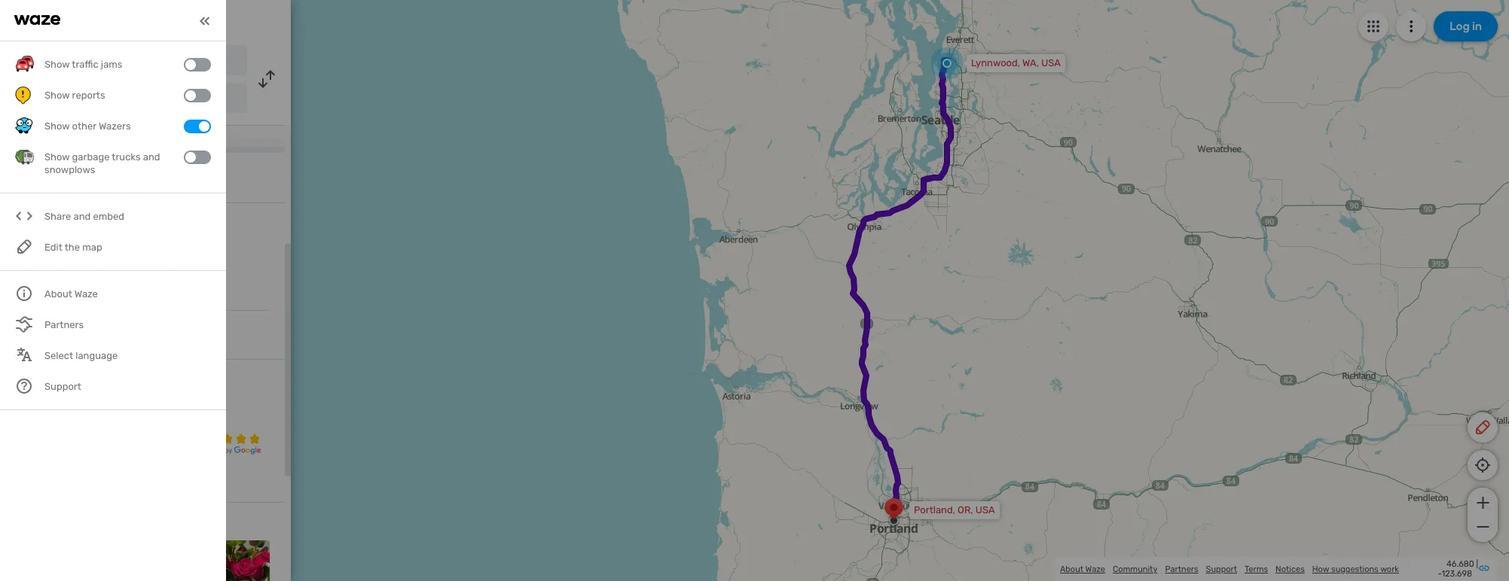 Task type: locate. For each thing, give the bounding box(es) containing it.
46.680 | -123.698
[[1438, 560, 1478, 579]]

portland,
[[914, 505, 955, 516]]

or, right portland,
[[958, 505, 973, 516]]

190.1
[[42, 115, 64, 125]]

wa, down code image
[[15, 240, 33, 253]]

lynnwood wa, usa
[[55, 55, 146, 68], [15, 220, 90, 253]]

or, for portland,
[[958, 505, 973, 516]]

1 vertical spatial or,
[[958, 505, 973, 516]]

review summary
[[15, 371, 99, 384]]

or, for portland
[[102, 94, 117, 105]]

zoom in image
[[1474, 494, 1492, 512]]

zoom out image
[[1474, 518, 1492, 537]]

lynnwood
[[55, 55, 105, 68], [15, 220, 90, 238]]

share
[[44, 211, 71, 223]]

community link
[[1113, 565, 1158, 575]]

0 horizontal spatial wa,
[[15, 240, 33, 253]]

summary
[[53, 371, 99, 384]]

wa, down driving
[[110, 57, 126, 67]]

lynnwood up portland
[[55, 55, 105, 68]]

or, inside portland or, usa
[[102, 94, 117, 105]]

support link
[[1206, 565, 1237, 575]]

0 horizontal spatial 5
[[15, 391, 21, 404]]

www.ci.lynnwood.wa.us
[[45, 329, 162, 341]]

usa right portland,
[[976, 505, 995, 516]]

1 horizontal spatial or,
[[958, 505, 973, 516]]

wa, right "lynnwood,"
[[1023, 57, 1039, 69]]

community
[[1113, 565, 1158, 575]]

1 horizontal spatial wa,
[[110, 57, 126, 67]]

notices link
[[1276, 565, 1305, 575]]

usa right "lynnwood,"
[[1042, 57, 1061, 69]]

lynnwood wa, usa left embed
[[15, 220, 90, 253]]

usa
[[128, 57, 146, 67], [1042, 57, 1061, 69], [119, 94, 137, 105], [36, 240, 56, 253], [976, 505, 995, 516]]

work
[[1381, 565, 1399, 575]]

review
[[15, 371, 50, 384]]

0 vertical spatial or,
[[102, 94, 117, 105]]

link image
[[1478, 563, 1491, 575]]

or,
[[102, 94, 117, 105], [958, 505, 973, 516]]

5
[[193, 384, 220, 433], [15, 391, 21, 404]]

share and embed link
[[15, 201, 211, 232]]

5 inside 5 4 3
[[15, 391, 21, 404]]

about
[[1060, 565, 1084, 575]]

image 4 of lynnwood, lynnwood image
[[208, 541, 270, 582]]

wa,
[[110, 57, 126, 67], [1023, 57, 1039, 69], [15, 240, 33, 253]]

0 vertical spatial lynnwood wa, usa
[[55, 55, 146, 68]]

lynnwood left embed
[[15, 220, 90, 238]]

notices
[[1276, 565, 1305, 575]]

1 vertical spatial lynnwood wa, usa
[[15, 220, 90, 253]]

code image
[[15, 208, 34, 226]]

driving
[[90, 12, 135, 29]]

lynnwood, wa, usa
[[971, 57, 1061, 69]]

190.1 miles
[[42, 115, 95, 125]]

-
[[1438, 570, 1442, 579]]

partners link
[[1165, 565, 1199, 575]]

pencil image
[[1474, 419, 1492, 437]]

lynnwood wa, usa up portland or, usa
[[55, 55, 146, 68]]

4
[[15, 403, 22, 416]]

usa right portland
[[119, 94, 137, 105]]

0 horizontal spatial or,
[[102, 94, 117, 105]]

portland, or, usa
[[914, 505, 995, 516]]

|
[[1477, 560, 1478, 570]]

0 vertical spatial lynnwood
[[55, 55, 105, 68]]

123.698
[[1442, 570, 1472, 579]]

1 horizontal spatial 5
[[193, 384, 220, 433]]

or, right portland
[[102, 94, 117, 105]]

46.680
[[1447, 560, 1474, 570]]



Task type: vqa. For each thing, say whether or not it's contained in the screenshot.
Traffic
no



Task type: describe. For each thing, give the bounding box(es) containing it.
5 for 5
[[193, 384, 220, 433]]

and
[[73, 211, 91, 223]]

directions
[[138, 12, 201, 29]]

computer image
[[15, 326, 33, 344]]

location image
[[15, 89, 33, 107]]

usa down share
[[36, 240, 56, 253]]

embed
[[93, 211, 124, 223]]

terms
[[1245, 565, 1268, 575]]

1 vertical spatial lynnwood
[[15, 220, 90, 238]]

partners
[[1165, 565, 1199, 575]]

how suggestions work link
[[1312, 565, 1399, 575]]

portland or, usa
[[55, 93, 137, 105]]

about waze community partners support terms notices how suggestions work
[[1060, 565, 1399, 575]]

terms link
[[1245, 565, 1268, 575]]

miles
[[67, 115, 95, 125]]

usa down driving directions
[[128, 57, 146, 67]]

5 for 5 4 3
[[15, 391, 21, 404]]

2 horizontal spatial wa,
[[1023, 57, 1039, 69]]

about waze link
[[1060, 565, 1105, 575]]

suggestions
[[1332, 565, 1379, 575]]

support
[[1206, 565, 1237, 575]]

driving directions
[[90, 12, 201, 29]]

www.ci.lynnwood.wa.us link
[[45, 329, 162, 341]]

share and embed
[[44, 211, 124, 223]]

current location image
[[15, 51, 33, 69]]

waze
[[1086, 565, 1105, 575]]

5 4 3
[[15, 391, 22, 428]]

3
[[15, 415, 21, 428]]

lynnwood,
[[971, 57, 1020, 69]]

portland
[[55, 93, 97, 105]]

usa inside portland or, usa
[[119, 94, 137, 105]]

how
[[1312, 565, 1330, 575]]



